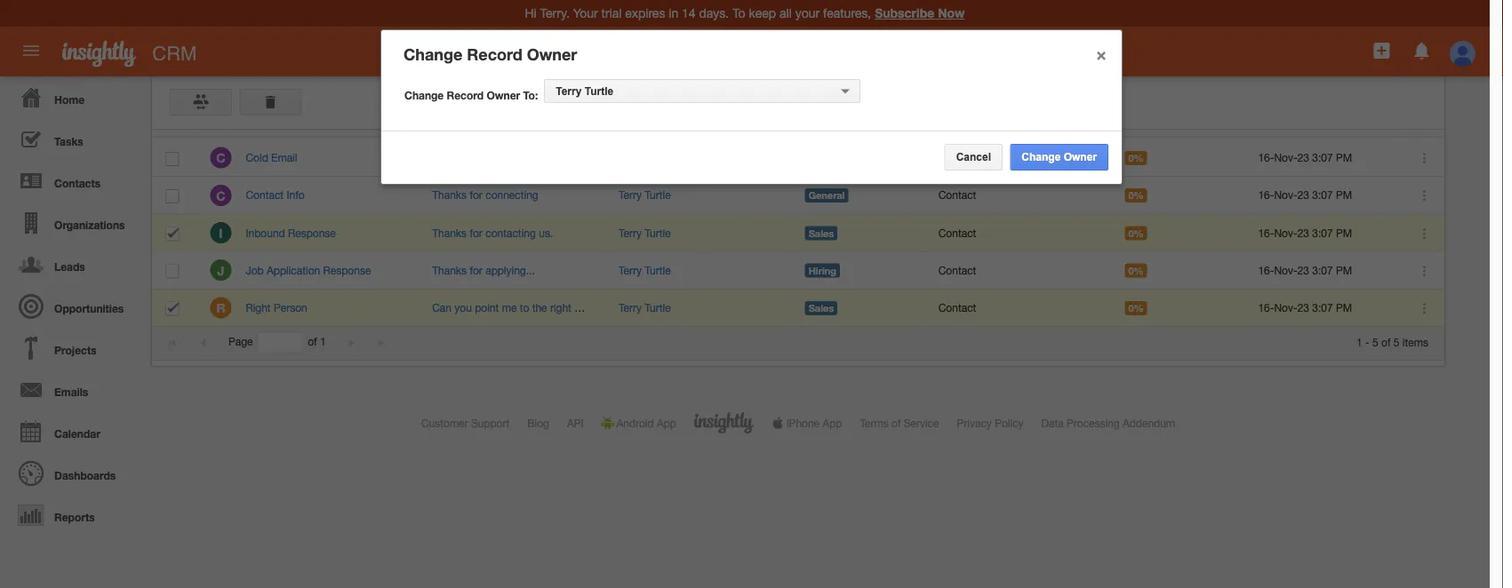Task type: locate. For each thing, give the bounding box(es) containing it.
app right iphone
[[823, 417, 842, 429]]

3:07
[[1312, 152, 1333, 164], [1312, 189, 1333, 202], [1312, 227, 1333, 239], [1312, 264, 1333, 277], [1312, 302, 1333, 314]]

3:07 for thanks for connecting
[[1312, 189, 1333, 202]]

2 16-nov-23 3:07 pm cell from the top
[[1245, 177, 1400, 215]]

0% cell for thanks for connecting
[[1111, 177, 1245, 215]]

sales cell down hiring
[[791, 290, 925, 327]]

3:07 inside j row
[[1312, 264, 1333, 277]]

2 thanks from the top
[[432, 227, 467, 239]]

c link
[[210, 147, 232, 169], [210, 185, 232, 206]]

2 pm from the top
[[1336, 189, 1352, 202]]

2 3:07 from the top
[[1312, 189, 1333, 202]]

terry turtle inside c row
[[619, 189, 671, 202]]

4 contact cell from the top
[[925, 290, 1111, 327]]

2 vertical spatial thanks
[[432, 264, 467, 277]]

1 3:07 from the top
[[1312, 152, 1333, 164]]

lead cell
[[925, 140, 1111, 177]]

1 left "-"
[[1357, 336, 1363, 348]]

all link
[[543, 38, 596, 70]]

None checkbox
[[166, 152, 179, 166], [166, 189, 179, 204], [166, 152, 179, 166], [166, 189, 179, 204]]

1 horizontal spatial app
[[823, 417, 842, 429]]

3 for from the top
[[470, 264, 483, 277]]

contact inside i row
[[938, 227, 976, 239]]

5
[[1373, 336, 1379, 348], [1394, 336, 1400, 348]]

0 vertical spatial sales
[[809, 227, 834, 239]]

2 23 from the top
[[1298, 189, 1309, 202]]

for for i
[[470, 227, 483, 239]]

1 vertical spatial thanks
[[432, 227, 467, 239]]

0 vertical spatial c
[[216, 151, 225, 165]]

c for contact info
[[216, 188, 225, 203]]

1 sales from the top
[[809, 227, 834, 239]]

for left the contacting
[[470, 227, 483, 239]]

1 vertical spatial sales
[[809, 303, 834, 314]]

nov- inside j row
[[1274, 264, 1298, 277]]

record
[[467, 45, 522, 64], [447, 89, 484, 102]]

contact cell for c
[[925, 177, 1111, 215]]

1 vertical spatial c link
[[210, 185, 232, 206]]

1 sales cell from the top
[[791, 215, 925, 252]]

c row up j row
[[152, 177, 1445, 215]]

terry turtle link for j
[[619, 264, 671, 277]]

3 16- from the top
[[1258, 227, 1274, 239]]

sales cell
[[791, 215, 925, 252], [791, 290, 925, 327]]

response inside i row
[[288, 227, 336, 239]]

thanks for applying... link
[[432, 264, 535, 277]]

email
[[271, 152, 297, 164]]

for inside c row
[[470, 189, 483, 202]]

3 0% cell from the top
[[1111, 215, 1245, 252]]

thanks up thanks for contacting us.
[[432, 189, 467, 202]]

change
[[404, 45, 463, 64], [404, 89, 444, 102], [1022, 151, 1061, 163]]

contacting
[[486, 227, 536, 239]]

16- for thanks for contacting us.
[[1258, 227, 1274, 239]]

for
[[470, 189, 483, 202], [470, 227, 483, 239], [470, 264, 483, 277]]

sales
[[809, 227, 834, 239], [809, 303, 834, 314]]

3 16-nov-23 3:07 pm cell from the top
[[1245, 215, 1400, 252]]

dashboards
[[54, 469, 116, 482]]

1 16-nov-23 3:07 pm cell from the top
[[1245, 140, 1400, 177]]

0% inside j row
[[1128, 265, 1144, 277]]

1 horizontal spatial 5
[[1394, 336, 1400, 348]]

0 horizontal spatial app
[[657, 417, 676, 429]]

row containing name
[[152, 104, 1444, 137]]

c link up i link
[[210, 185, 232, 206]]

2 app from the left
[[823, 417, 842, 429]]

5 23 from the top
[[1298, 302, 1309, 314]]

for left connecting
[[470, 189, 483, 202]]

1 vertical spatial change
[[404, 89, 444, 102]]

1 contact cell from the top
[[925, 177, 1111, 215]]

cell left i
[[152, 215, 196, 252]]

sales down hiring
[[809, 303, 834, 314]]

record down change record owner
[[447, 89, 484, 102]]

c left cold
[[216, 151, 225, 165]]

turtle inside c row
[[645, 189, 671, 202]]

thanks
[[432, 189, 467, 202], [432, 227, 467, 239], [432, 264, 467, 277]]

1 pm from the top
[[1336, 152, 1352, 164]]

16-nov-23 3:07 pm
[[1258, 152, 1352, 164], [1258, 189, 1352, 202], [1258, 227, 1352, 239], [1258, 264, 1352, 277], [1258, 302, 1352, 314]]

c up i link
[[216, 188, 225, 203]]

terry turtle link
[[619, 189, 671, 202], [619, 227, 671, 239], [619, 264, 671, 277], [619, 302, 671, 314]]

thanks for i
[[432, 227, 467, 239]]

5 16-nov-23 3:07 pm cell from the top
[[1245, 290, 1400, 327]]

5 16- from the top
[[1258, 302, 1274, 314]]

contact cell
[[925, 177, 1111, 215], [925, 215, 1111, 252], [925, 252, 1111, 290], [925, 290, 1111, 327]]

16-nov-23 3:07 pm inside i row
[[1258, 227, 1352, 239]]

0 vertical spatial owner
[[527, 45, 577, 64]]

owner
[[527, 45, 577, 64], [487, 89, 520, 102], [1064, 151, 1097, 163]]

terry turtle link inside c row
[[619, 189, 671, 202]]

1 vertical spatial owner
[[487, 89, 520, 102]]

2 vertical spatial for
[[470, 264, 483, 277]]

change right cancel
[[1022, 151, 1061, 163]]

terry turtle button
[[544, 79, 861, 103]]

terry turtle link inside j row
[[619, 264, 671, 277]]

contact for c
[[938, 189, 976, 202]]

android app link
[[601, 417, 676, 429]]

row group
[[152, 140, 1445, 327]]

None checkbox
[[165, 113, 179, 127], [166, 227, 179, 241], [166, 264, 179, 279], [166, 302, 179, 316], [165, 113, 179, 127], [166, 227, 179, 241], [166, 264, 179, 279], [166, 302, 179, 316]]

open rate
[[1124, 115, 1178, 127]]

pm inside j row
[[1336, 264, 1352, 277]]

c link for cold email
[[210, 147, 232, 169]]

0 vertical spatial change
[[404, 45, 463, 64]]

thanks inside c row
[[432, 189, 467, 202]]

change record owner
[[404, 45, 577, 64]]

1 horizontal spatial of
[[892, 417, 901, 429]]

0 vertical spatial sales cell
[[791, 215, 925, 252]]

3 pm from the top
[[1336, 227, 1352, 239]]

0% inside r row
[[1128, 303, 1144, 314]]

16-nov-23 3:07 pm cell
[[1245, 140, 1400, 177], [1245, 177, 1400, 215], [1245, 215, 1400, 252], [1245, 252, 1400, 290], [1245, 290, 1400, 327]]

of right terms
[[892, 417, 901, 429]]

0 horizontal spatial 5
[[1373, 336, 1379, 348]]

record up change record owner to:
[[467, 45, 522, 64]]

1 c row from the top
[[152, 140, 1445, 177]]

contact cell for j
[[925, 252, 1111, 290]]

app right android
[[657, 417, 676, 429]]

5 3:07 from the top
[[1312, 302, 1333, 314]]

terms
[[860, 417, 889, 429]]

c link left cold
[[210, 147, 232, 169]]

3 terry turtle link from the top
[[619, 264, 671, 277]]

response right application
[[323, 264, 371, 277]]

23 inside j row
[[1298, 264, 1309, 277]]

16-nov-23 3:07 pm cell for thanks for contacting us.
[[1245, 215, 1400, 252]]

terry turtle for j
[[619, 264, 671, 277]]

sales inside i row
[[809, 227, 834, 239]]

nov- for thanks for contacting us.
[[1274, 227, 1298, 239]]

notifications image
[[1411, 40, 1433, 61]]

c row
[[152, 140, 1445, 177], [152, 177, 1445, 215]]

privacy policy link
[[957, 417, 1024, 429]]

16- for thanks for connecting
[[1258, 189, 1274, 202]]

cell left r
[[152, 290, 196, 327]]

sales up hiring
[[809, 227, 834, 239]]

3:07 inside i row
[[1312, 227, 1333, 239]]

16-nov-23 3:07 pm for thanks for connecting
[[1258, 189, 1352, 202]]

2 for from the top
[[470, 227, 483, 239]]

3 16-nov-23 3:07 pm from the top
[[1258, 227, 1352, 239]]

rate
[[1154, 115, 1178, 127]]

to:
[[523, 89, 538, 102]]

4 16- from the top
[[1258, 264, 1274, 277]]

0% inside i row
[[1128, 227, 1144, 239]]

subscribe now link
[[875, 6, 965, 20]]

2 horizontal spatial owner
[[1064, 151, 1097, 163]]

thanks inside j row
[[432, 264, 467, 277]]

2 c from the top
[[216, 188, 225, 203]]

16-nov-23 3:07 pm cell for thanks for applying...
[[1245, 252, 1400, 290]]

1 for from the top
[[470, 189, 483, 202]]

16-nov-23 3:07 pm inside j row
[[1258, 264, 1352, 277]]

1 vertical spatial sales cell
[[791, 290, 925, 327]]

5 pm from the top
[[1336, 302, 1352, 314]]

terry turtle link inside i row
[[619, 227, 671, 239]]

change record owner to:
[[404, 89, 538, 102]]

page
[[228, 336, 253, 348]]

projects link
[[4, 327, 142, 369]]

terry turtle inside i row
[[619, 227, 671, 239]]

0% for thanks for connecting
[[1128, 190, 1144, 202]]

point
[[475, 302, 499, 314]]

right person link
[[246, 302, 316, 314]]

2 nov- from the top
[[1274, 189, 1298, 202]]

2 16- from the top
[[1258, 189, 1274, 202]]

3 0% from the top
[[1128, 227, 1144, 239]]

sales inside r row
[[809, 303, 834, 314]]

home
[[54, 93, 84, 106]]

0% for thanks for applying...
[[1128, 265, 1144, 277]]

5 0% cell from the top
[[1111, 290, 1245, 327]]

navigation
[[0, 76, 142, 536]]

response up "job application response" link
[[288, 227, 336, 239]]

16- inside r row
[[1258, 302, 1274, 314]]

nov- inside i row
[[1274, 227, 1298, 239]]

4 16-nov-23 3:07 pm from the top
[[1258, 264, 1352, 277]]

0% cell
[[1111, 140, 1245, 177], [1111, 177, 1245, 215], [1111, 215, 1245, 252], [1111, 252, 1245, 290], [1111, 290, 1245, 327]]

terry inside j row
[[619, 264, 642, 277]]

iphone
[[787, 417, 820, 429]]

1 vertical spatial record
[[447, 89, 484, 102]]

turtle for i
[[645, 227, 671, 239]]

for inside i row
[[470, 227, 483, 239]]

0 vertical spatial response
[[288, 227, 336, 239]]

change down change record owner
[[404, 89, 444, 102]]

4 0% cell from the top
[[1111, 252, 1245, 290]]

2 vertical spatial change
[[1022, 151, 1061, 163]]

cancel button
[[945, 144, 1003, 171]]

organizations
[[54, 219, 125, 231]]

terry turtle for c
[[619, 189, 671, 202]]

×
[[1096, 43, 1107, 64]]

1 c link from the top
[[210, 147, 232, 169]]

pm inside i row
[[1336, 227, 1352, 239]]

cold email
[[246, 152, 297, 164]]

crm
[[152, 42, 197, 64]]

change up change record owner to:
[[404, 45, 463, 64]]

terry
[[556, 85, 582, 97], [619, 189, 642, 202], [619, 227, 642, 239], [619, 264, 642, 277], [619, 302, 642, 314]]

0 vertical spatial record
[[467, 45, 522, 64]]

pm inside r row
[[1336, 302, 1352, 314]]

change inside button
[[1022, 151, 1061, 163]]

thanks up can
[[432, 264, 467, 277]]

2 sales cell from the top
[[791, 290, 925, 327]]

1 terry turtle link from the top
[[619, 189, 671, 202]]

j row
[[152, 252, 1445, 290]]

23 inside i row
[[1298, 227, 1309, 239]]

pm
[[1336, 152, 1352, 164], [1336, 189, 1352, 202], [1336, 227, 1352, 239], [1336, 264, 1352, 277], [1336, 302, 1352, 314]]

0 vertical spatial thanks
[[432, 189, 467, 202]]

3:07 for thanks for contacting us.
[[1312, 227, 1333, 239]]

thanks up thanks for applying... link
[[432, 227, 467, 239]]

3 23 from the top
[[1298, 227, 1309, 239]]

2 terry turtle link from the top
[[619, 227, 671, 239]]

terry inside i row
[[619, 227, 642, 239]]

contact inside j row
[[938, 264, 976, 277]]

right
[[550, 302, 572, 314]]

inbound response
[[246, 227, 336, 239]]

turtle inside button
[[585, 85, 614, 97]]

1 down "job application response" link
[[320, 336, 326, 348]]

0 vertical spatial c link
[[210, 147, 232, 169]]

1 vertical spatial c
[[216, 188, 225, 203]]

subscribe now
[[875, 6, 965, 20]]

1 vertical spatial response
[[323, 264, 371, 277]]

of down right person link
[[308, 336, 317, 348]]

1 horizontal spatial 1
[[1357, 336, 1363, 348]]

c
[[216, 151, 225, 165], [216, 188, 225, 203]]

turtle inside r row
[[645, 302, 671, 314]]

opportunities
[[54, 302, 124, 315]]

3 nov- from the top
[[1274, 227, 1298, 239]]

terry for j
[[619, 264, 642, 277]]

of right "-"
[[1382, 336, 1391, 348]]

app
[[657, 417, 676, 429], [823, 417, 842, 429]]

4 23 from the top
[[1298, 264, 1309, 277]]

pm for thanks for connecting
[[1336, 189, 1352, 202]]

1 c from the top
[[216, 151, 225, 165]]

2 16-nov-23 3:07 pm from the top
[[1258, 189, 1352, 202]]

4 3:07 from the top
[[1312, 264, 1333, 277]]

processing
[[1067, 417, 1120, 429]]

now
[[938, 6, 965, 20]]

turtle inside j row
[[645, 264, 671, 277]]

2 sales from the top
[[809, 303, 834, 314]]

16- inside j row
[[1258, 264, 1274, 277]]

16-nov-23 3:07 pm cell for thanks for connecting
[[1245, 177, 1400, 215]]

4 16-nov-23 3:07 pm cell from the top
[[1245, 252, 1400, 290]]

0 horizontal spatial 1
[[320, 336, 326, 348]]

change for change record owner
[[404, 45, 463, 64]]

contact info link
[[246, 189, 314, 202]]

1 horizontal spatial owner
[[527, 45, 577, 64]]

1
[[320, 336, 326, 348], [1357, 336, 1363, 348]]

1 1 from the left
[[320, 336, 326, 348]]

4 terry turtle link from the top
[[619, 302, 671, 314]]

nov- for thanks for connecting
[[1274, 189, 1298, 202]]

person
[[274, 302, 307, 314]]

terry turtle inside j row
[[619, 264, 671, 277]]

app for android app
[[657, 417, 676, 429]]

i link
[[210, 222, 232, 244]]

c row up general
[[152, 140, 1445, 177]]

16-nov-23 3:07 pm for thanks for applying...
[[1258, 264, 1352, 277]]

0 horizontal spatial owner
[[487, 89, 520, 102]]

3 thanks from the top
[[432, 264, 467, 277]]

-
[[1366, 336, 1370, 348]]

2 5 from the left
[[1394, 336, 1400, 348]]

service
[[904, 417, 939, 429]]

5 0% from the top
[[1128, 303, 1144, 314]]

terry turtle link for i
[[619, 227, 671, 239]]

terry turtle
[[556, 85, 614, 97], [619, 189, 671, 202], [619, 227, 671, 239], [619, 264, 671, 277]]

5 16-nov-23 3:07 pm from the top
[[1258, 302, 1352, 314]]

2 horizontal spatial of
[[1382, 336, 1391, 348]]

customer support
[[421, 417, 510, 429]]

4 pm from the top
[[1336, 264, 1352, 277]]

contact cell for i
[[925, 215, 1111, 252]]

0 horizontal spatial of
[[308, 336, 317, 348]]

addendum
[[1123, 417, 1175, 429]]

4 0% from the top
[[1128, 265, 1144, 277]]

iphone app
[[787, 417, 842, 429]]

16- inside i row
[[1258, 227, 1274, 239]]

5 left items
[[1394, 336, 1400, 348]]

2 0% from the top
[[1128, 190, 1144, 202]]

terry inside c row
[[619, 189, 642, 202]]

thanks for c
[[432, 189, 467, 202]]

2 c link from the top
[[210, 185, 232, 206]]

16-
[[1258, 152, 1274, 164], [1258, 189, 1274, 202], [1258, 227, 1274, 239], [1258, 264, 1274, 277], [1258, 302, 1274, 314]]

leads
[[54, 260, 85, 273]]

thanks for contacting us.
[[432, 227, 553, 239]]

terms of service link
[[860, 417, 939, 429]]

sales cell for i
[[791, 215, 925, 252]]

general cell
[[791, 177, 925, 215]]

cell
[[418, 140, 605, 177], [605, 140, 791, 177], [791, 140, 925, 177], [152, 215, 196, 252], [152, 290, 196, 327]]

sales cell for r
[[791, 290, 925, 327]]

3:07 inside r row
[[1312, 302, 1333, 314]]

inbound response link
[[246, 227, 345, 239]]

3 3:07 from the top
[[1312, 227, 1333, 239]]

2 contact cell from the top
[[925, 215, 1111, 252]]

terry turtle link for r
[[619, 302, 671, 314]]

3 contact cell from the top
[[925, 252, 1111, 290]]

for left applying...
[[470, 264, 483, 277]]

row
[[152, 104, 1444, 137]]

5 right "-"
[[1373, 336, 1379, 348]]

for inside j row
[[470, 264, 483, 277]]

can you point me to the right person? link
[[432, 302, 613, 314]]

can
[[432, 302, 452, 314]]

cell down terry turtle button
[[605, 140, 791, 177]]

tasks link
[[4, 118, 142, 160]]

2 0% cell from the top
[[1111, 177, 1245, 215]]

contact inside r row
[[938, 302, 976, 314]]

5 nov- from the top
[[1274, 302, 1298, 314]]

0 vertical spatial for
[[470, 189, 483, 202]]

calendar link
[[4, 411, 142, 452]]

23
[[1298, 152, 1309, 164], [1298, 189, 1309, 202], [1298, 227, 1309, 239], [1298, 264, 1309, 277], [1298, 302, 1309, 314]]

sales cell down general
[[791, 215, 925, 252]]

turtle inside i row
[[645, 227, 671, 239]]

customer
[[421, 417, 468, 429]]

open
[[1124, 115, 1151, 127]]

4 nov- from the top
[[1274, 264, 1298, 277]]

2 vertical spatial owner
[[1064, 151, 1097, 163]]

thanks inside i row
[[432, 227, 467, 239]]

1 app from the left
[[657, 417, 676, 429]]

1 thanks from the top
[[432, 189, 467, 202]]

23 for thanks for applying...
[[1298, 264, 1309, 277]]

1 vertical spatial for
[[470, 227, 483, 239]]

contacts
[[54, 177, 101, 189]]



Task type: describe. For each thing, give the bounding box(es) containing it.
leads link
[[4, 244, 142, 285]]

1 16-nov-23 3:07 pm from the top
[[1258, 152, 1352, 164]]

contact for j
[[938, 264, 976, 277]]

1 - 5 of 5 items
[[1357, 336, 1429, 348]]

change for change owner
[[1022, 151, 1061, 163]]

owner inside button
[[1064, 151, 1097, 163]]

navigation containing home
[[0, 76, 142, 536]]

android
[[617, 417, 654, 429]]

support
[[471, 417, 510, 429]]

name
[[245, 115, 275, 127]]

nov- for thanks for applying...
[[1274, 264, 1298, 277]]

the
[[532, 302, 547, 314]]

1 23 from the top
[[1298, 152, 1309, 164]]

1 0% cell from the top
[[1111, 140, 1245, 177]]

privacy policy
[[957, 417, 1024, 429]]

person?
[[574, 302, 613, 314]]

record for change record owner
[[467, 45, 522, 64]]

3:07 for thanks for applying...
[[1312, 264, 1333, 277]]

terry for i
[[619, 227, 642, 239]]

r
[[216, 301, 225, 315]]

app for iphone app
[[823, 417, 842, 429]]

reports
[[54, 511, 95, 524]]

opportunities link
[[4, 285, 142, 327]]

0% cell for thanks for contacting us.
[[1111, 215, 1245, 252]]

thanks for connecting link
[[432, 189, 539, 202]]

all
[[561, 47, 574, 60]]

api link
[[567, 417, 584, 429]]

Search all data.... text field
[[597, 37, 947, 69]]

info
[[287, 189, 305, 202]]

record for change record owner to:
[[447, 89, 484, 102]]

terry turtle inside button
[[556, 85, 614, 97]]

contact for r
[[938, 302, 976, 314]]

row group containing c
[[152, 140, 1445, 327]]

inbound
[[246, 227, 285, 239]]

23 for thanks for connecting
[[1298, 189, 1309, 202]]

cell up connecting
[[418, 140, 605, 177]]

emails
[[54, 386, 88, 398]]

to
[[520, 302, 529, 314]]

1 16- from the top
[[1258, 152, 1274, 164]]

hiring cell
[[791, 252, 925, 290]]

items
[[1403, 336, 1429, 348]]

data
[[1042, 417, 1064, 429]]

turtle for c
[[645, 189, 671, 202]]

0% cell for thanks for applying...
[[1111, 252, 1245, 290]]

thanks for j
[[432, 264, 467, 277]]

thanks for applying...
[[432, 264, 535, 277]]

for for c
[[470, 189, 483, 202]]

job application response
[[246, 264, 371, 277]]

cold
[[246, 152, 268, 164]]

lead
[[938, 152, 962, 164]]

16- for thanks for applying...
[[1258, 264, 1274, 277]]

23 for thanks for contacting us.
[[1298, 227, 1309, 239]]

sales for i
[[809, 227, 834, 239]]

us.
[[539, 227, 553, 239]]

right person
[[246, 302, 307, 314]]

× button
[[1087, 36, 1116, 71]]

cancel
[[956, 151, 991, 163]]

applying...
[[486, 264, 535, 277]]

application
[[267, 264, 320, 277]]

terry turtle link for c
[[619, 189, 671, 202]]

owner for change record owner
[[527, 45, 577, 64]]

pm for thanks for applying...
[[1336, 264, 1352, 277]]

1 5 from the left
[[1373, 336, 1379, 348]]

23 inside r row
[[1298, 302, 1309, 314]]

terry inside terry turtle button
[[556, 85, 582, 97]]

contact cell for r
[[925, 290, 1111, 327]]

job application response link
[[246, 264, 380, 277]]

iphone app link
[[772, 417, 842, 429]]

i
[[219, 226, 223, 240]]

r link
[[210, 297, 232, 319]]

16-nov-23 3:07 pm for thanks for contacting us.
[[1258, 227, 1352, 239]]

2 1 from the left
[[1357, 336, 1363, 348]]

customer support link
[[421, 417, 510, 429]]

home link
[[4, 76, 142, 118]]

cell up general
[[791, 140, 925, 177]]

1 0% from the top
[[1128, 152, 1144, 164]]

response inside j row
[[323, 264, 371, 277]]

can you point me to the right person? terry turtle
[[432, 302, 671, 314]]

16-nov-23 3:07 pm inside r row
[[1258, 302, 1352, 314]]

job
[[246, 264, 264, 277]]

thanks for connecting
[[432, 189, 539, 202]]

terry for c
[[619, 189, 642, 202]]

sales for r
[[809, 303, 834, 314]]

blog link
[[527, 417, 549, 429]]

tasks
[[54, 135, 83, 148]]

contact for i
[[938, 227, 976, 239]]

general
[[809, 190, 845, 202]]

1 nov- from the top
[[1274, 152, 1298, 164]]

turtle for j
[[645, 264, 671, 277]]

of 1
[[308, 336, 326, 348]]

connecting
[[486, 189, 539, 202]]

owner for change record owner to:
[[487, 89, 520, 102]]

j
[[217, 263, 224, 278]]

contact info
[[246, 189, 305, 202]]

data processing addendum
[[1042, 417, 1175, 429]]

change owner button
[[1010, 144, 1109, 171]]

nov- inside r row
[[1274, 302, 1298, 314]]

organizations link
[[4, 202, 142, 244]]

terry turtle for i
[[619, 227, 671, 239]]

privacy
[[957, 417, 992, 429]]

cold email link
[[246, 152, 306, 164]]

blog
[[527, 417, 549, 429]]

pm for thanks for contacting us.
[[1336, 227, 1352, 239]]

terry inside r row
[[619, 302, 642, 314]]

0% for thanks for contacting us.
[[1128, 227, 1144, 239]]

right
[[246, 302, 271, 314]]

projects
[[54, 344, 97, 356]]

c for cold email
[[216, 151, 225, 165]]

c link for contact info
[[210, 185, 232, 206]]

you
[[455, 302, 472, 314]]

data processing addendum link
[[1042, 417, 1175, 429]]

j link
[[210, 260, 232, 281]]

android app
[[617, 417, 676, 429]]

2 c row from the top
[[152, 177, 1445, 215]]

r row
[[152, 290, 1445, 327]]

hiring
[[809, 265, 837, 277]]

change for change record owner to:
[[404, 89, 444, 102]]

i row
[[152, 215, 1445, 252]]

reports link
[[4, 494, 142, 536]]

for for j
[[470, 264, 483, 277]]

contacts link
[[4, 160, 142, 202]]

policy
[[995, 417, 1024, 429]]

terms of service
[[860, 417, 939, 429]]

change owner
[[1022, 151, 1097, 163]]

thanks for contacting us. link
[[432, 227, 553, 239]]



Task type: vqa. For each thing, say whether or not it's contained in the screenshot.
In
no



